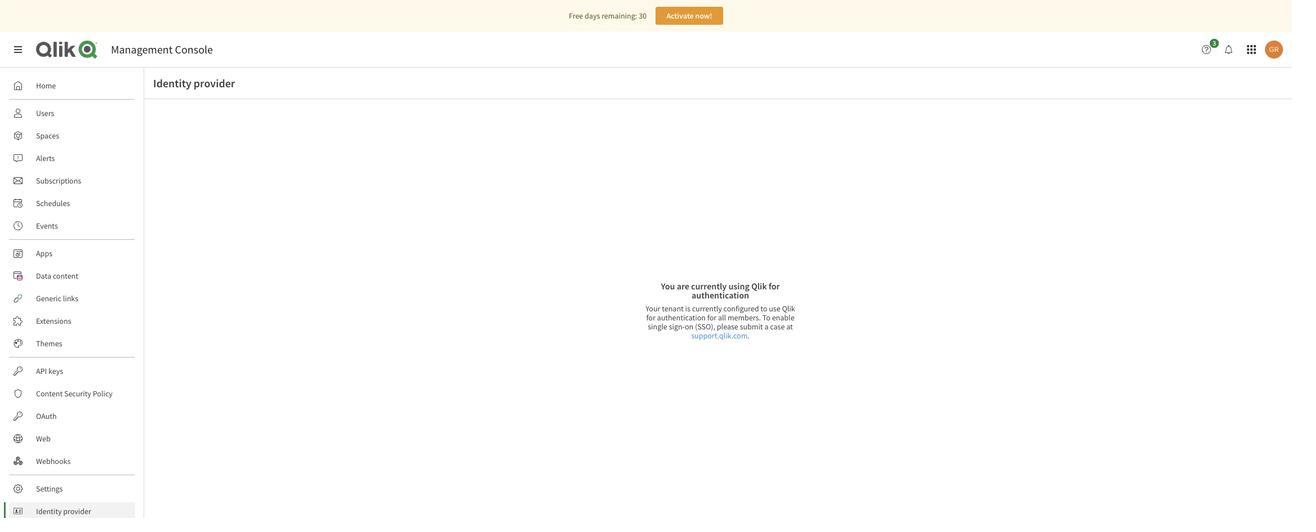 Task type: locate. For each thing, give the bounding box(es) containing it.
spaces link
[[9, 127, 135, 145]]

configured
[[724, 304, 759, 314]]

identity provider
[[153, 76, 235, 90], [36, 507, 91, 517]]

0 vertical spatial identity
[[153, 76, 191, 90]]

for left tenant
[[646, 313, 656, 323]]

free days remaining: 30
[[569, 11, 647, 21]]

now!
[[695, 11, 713, 21]]

for
[[769, 281, 780, 292], [646, 313, 656, 323], [708, 313, 717, 323]]

data content
[[36, 271, 78, 281]]

qlik
[[752, 281, 767, 292], [782, 304, 795, 314]]

alerts
[[36, 153, 55, 163]]

identity down management console
[[153, 76, 191, 90]]

schedules link
[[9, 194, 135, 212]]

submit
[[740, 322, 763, 332]]

0 vertical spatial qlik
[[752, 281, 767, 292]]

provider inside navigation pane element
[[63, 507, 91, 517]]

generic links link
[[9, 290, 135, 308]]

close sidebar menu image
[[14, 45, 23, 54]]

0 horizontal spatial identity provider
[[36, 507, 91, 517]]

free
[[569, 11, 583, 21]]

currently right are
[[691, 281, 727, 292]]

to
[[763, 313, 771, 323]]

settings
[[36, 484, 63, 494]]

sign-
[[669, 322, 685, 332]]

identity provider down settings link
[[36, 507, 91, 517]]

api keys
[[36, 366, 63, 376]]

0 horizontal spatial identity
[[36, 507, 62, 517]]

users
[[36, 108, 54, 118]]

content
[[36, 389, 63, 399]]

1 horizontal spatial provider
[[194, 76, 235, 90]]

extensions link
[[9, 312, 135, 330]]

1 vertical spatial currently
[[692, 304, 722, 314]]

authentication
[[692, 290, 749, 301], [657, 313, 706, 323]]

data content link
[[9, 267, 135, 285]]

generic links
[[36, 294, 78, 304]]

identity down settings
[[36, 507, 62, 517]]

currently
[[691, 281, 727, 292], [692, 304, 722, 314]]

1 horizontal spatial identity provider
[[153, 76, 235, 90]]

links
[[63, 294, 78, 304]]

schedules
[[36, 198, 70, 208]]

identity provider inside navigation pane element
[[36, 507, 91, 517]]

qlik right using
[[752, 281, 767, 292]]

currently up '(sso),'
[[692, 304, 722, 314]]

webhooks link
[[9, 452, 135, 470]]

1 vertical spatial provider
[[63, 507, 91, 517]]

0 horizontal spatial provider
[[63, 507, 91, 517]]

1 horizontal spatial identity
[[153, 76, 191, 90]]

apps
[[36, 248, 52, 259]]

please
[[717, 322, 739, 332]]

for left all
[[708, 313, 717, 323]]

api keys link
[[9, 362, 135, 380]]

0 vertical spatial identity provider
[[153, 76, 235, 90]]

single
[[648, 322, 668, 332]]

1 horizontal spatial for
[[708, 313, 717, 323]]

content
[[53, 271, 78, 281]]

3
[[1213, 39, 1216, 47]]

identity
[[153, 76, 191, 90], [36, 507, 62, 517]]

0 horizontal spatial qlik
[[752, 281, 767, 292]]

content security policy link
[[9, 385, 135, 403]]

you
[[661, 281, 675, 292]]

events
[[36, 221, 58, 231]]

apps link
[[9, 245, 135, 263]]

on
[[685, 322, 694, 332]]

provider
[[194, 76, 235, 90], [63, 507, 91, 517]]

oauth link
[[9, 407, 135, 425]]

support.qlik.com link
[[691, 331, 748, 341]]

is
[[685, 304, 691, 314]]

events link
[[9, 217, 135, 235]]

console
[[175, 42, 213, 56]]

extensions
[[36, 316, 71, 326]]

provider down console
[[194, 76, 235, 90]]

users link
[[9, 104, 135, 122]]

for up use
[[769, 281, 780, 292]]

navigation pane element
[[0, 72, 144, 518]]

oauth
[[36, 411, 57, 421]]

provider down settings link
[[63, 507, 91, 517]]

1 vertical spatial identity provider
[[36, 507, 91, 517]]

1 vertical spatial qlik
[[782, 304, 795, 314]]

identity provider down console
[[153, 76, 235, 90]]

activate now! link
[[656, 7, 723, 25]]

0 vertical spatial provider
[[194, 76, 235, 90]]

api
[[36, 366, 47, 376]]

enable
[[772, 313, 795, 323]]

data
[[36, 271, 51, 281]]

themes
[[36, 339, 62, 349]]

all
[[718, 313, 726, 323]]

1 vertical spatial identity
[[36, 507, 62, 517]]

qlik right use
[[782, 304, 795, 314]]

3 button
[[1198, 39, 1223, 59]]



Task type: vqa. For each thing, say whether or not it's contained in the screenshot.
View all Link for New Collection
no



Task type: describe. For each thing, give the bounding box(es) containing it.
home
[[36, 81, 56, 91]]

using
[[729, 281, 750, 292]]

management console
[[111, 42, 213, 56]]

identity inside navigation pane element
[[36, 507, 62, 517]]

use
[[769, 304, 781, 314]]

a
[[765, 322, 769, 332]]

days
[[585, 11, 600, 21]]

0 horizontal spatial for
[[646, 313, 656, 323]]

identity provider link
[[9, 503, 135, 518]]

content security policy
[[36, 389, 113, 399]]

to
[[761, 304, 768, 314]]

members.
[[728, 313, 761, 323]]

greg robinson image
[[1265, 41, 1283, 59]]

case
[[770, 322, 785, 332]]

generic
[[36, 294, 61, 304]]

spaces
[[36, 131, 59, 141]]

.
[[748, 331, 750, 341]]

are
[[677, 281, 690, 292]]

settings link
[[9, 480, 135, 498]]

1 vertical spatial authentication
[[657, 313, 706, 323]]

(sso),
[[695, 322, 716, 332]]

you are currently using qlik for authentication your tenant is currently configured to use qlik for authentication for all members. to enable single sign-on (sso), please submit a case at support.qlik.com .
[[646, 281, 795, 341]]

home link
[[9, 77, 135, 95]]

tenant
[[662, 304, 684, 314]]

themes link
[[9, 335, 135, 353]]

1 horizontal spatial qlik
[[782, 304, 795, 314]]

management console element
[[111, 42, 213, 56]]

management
[[111, 42, 173, 56]]

2 horizontal spatial for
[[769, 281, 780, 292]]

remaining:
[[602, 11, 637, 21]]

support.qlik.com
[[691, 331, 748, 341]]

alerts link
[[9, 149, 135, 167]]

activate
[[667, 11, 694, 21]]

keys
[[48, 366, 63, 376]]

policy
[[93, 389, 113, 399]]

activate now!
[[667, 11, 713, 21]]

0 vertical spatial authentication
[[692, 290, 749, 301]]

subscriptions link
[[9, 172, 135, 190]]

at
[[787, 322, 793, 332]]

0 vertical spatial currently
[[691, 281, 727, 292]]

your
[[646, 304, 661, 314]]

webhooks
[[36, 456, 71, 467]]

subscriptions
[[36, 176, 81, 186]]

30
[[639, 11, 647, 21]]

security
[[64, 389, 91, 399]]

web link
[[9, 430, 135, 448]]

web
[[36, 434, 51, 444]]



